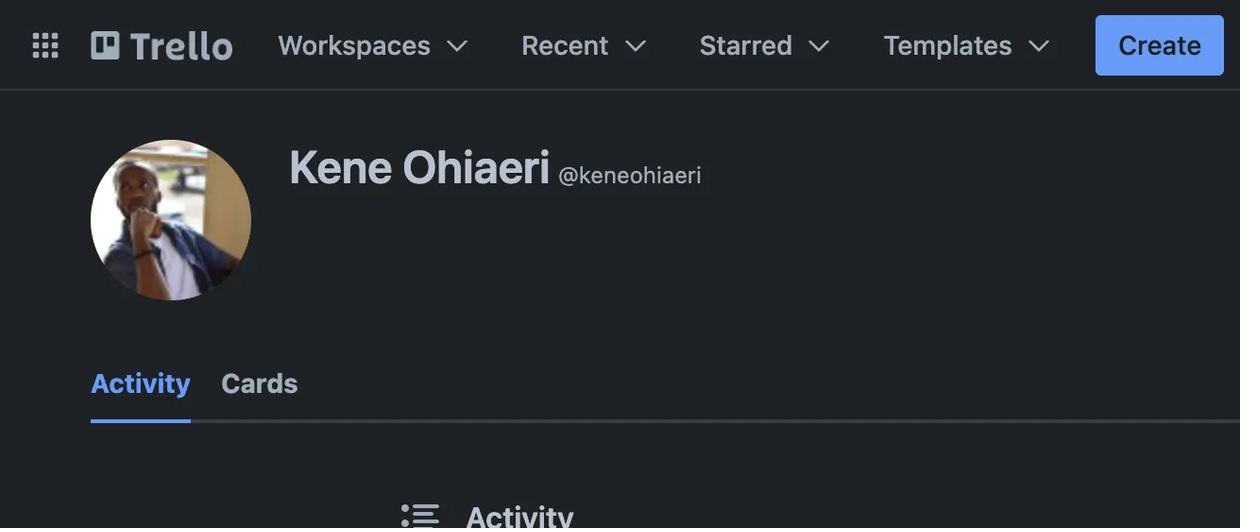 Task type: vqa. For each thing, say whether or not it's contained in the screenshot.
Starred dropdown button
yes



Task type: locate. For each thing, give the bounding box(es) containing it.
kene ohiaeri changed the background of design project template
[[233, 396, 640, 412]]

0 vertical spatial kene ohiaeri (keneohiaeri) image
[[195, 289, 225, 319]]

am right 7:24
[[345, 364, 363, 377]]

at
[[304, 364, 315, 377], [308, 417, 318, 430]]

1 horizontal spatial kene
[[233, 396, 265, 412]]

3 kene ohiaeri (keneohiaeri) image from the top
[[195, 448, 225, 478]]

1 vertical spatial kene
[[233, 396, 265, 412]]

0 horizontal spatial project
[[402, 502, 446, 518]]

0 vertical spatial design project template link
[[428, 417, 567, 430]]

am
[[345, 364, 363, 377], [348, 417, 366, 430]]

2021
[[275, 364, 301, 377]]

0 vertical spatial am
[[345, 364, 363, 377]]

•
[[369, 417, 374, 430]]

project down of at left
[[471, 417, 511, 430]]

0 vertical spatial at
[[304, 364, 315, 377]]

1 horizontal spatial activity
[[233, 250, 287, 268]]

2 horizontal spatial template
[[584, 396, 640, 412]]

1 vertical spatial ohiaeri
[[269, 396, 315, 412]]

design project template link left a
[[357, 502, 505, 518]]

background
[[399, 396, 471, 412]]

starred button
[[338, 8, 427, 38]]

0 vertical spatial activity
[[45, 184, 95, 199]]

of
[[475, 396, 487, 412]]

1 vertical spatial kene ohiaeri (keneohiaeri) image
[[195, 395, 225, 425]]

project up anyone on the internet can see this board. only board members can edit. icon at bottom
[[537, 396, 580, 412]]

project down board
[[402, 502, 446, 518]]

primary element
[[0, 0, 1240, 45]]

at left 7:24
[[304, 364, 315, 377]]

1 horizontal spatial project
[[471, 417, 511, 430]]

template left a
[[449, 502, 505, 518]]

at left 7:57
[[308, 417, 318, 430]]

jan 29, 2021 at 7:24 am
[[233, 364, 363, 377]]

am left •
[[348, 417, 366, 430]]

0 vertical spatial kene
[[145, 70, 196, 96]]

kene ohiaeri (keneohiaeri) image
[[195, 289, 225, 319], [195, 501, 225, 528]]

design down kene ohiaeri changed the background of design project template
[[428, 417, 468, 430]]

7:24
[[318, 364, 342, 377]]

am for 7:57
[[348, 417, 366, 430]]

anyone on the internet can see this board. only board members can edit. image
[[568, 520, 587, 528]]

0 vertical spatial ohiaeri
[[201, 70, 275, 96]]

29,
[[255, 364, 272, 377]]

1 vertical spatial project
[[471, 417, 511, 430]]

0 vertical spatial kene ohiaeri (keneohiaeri) image
[[195, 342, 225, 372]]

1 kene ohiaeri (keneohiaeri) image from the top
[[195, 289, 225, 319]]

ohiaeri for kene ohiaeri @keneohiaeri
[[201, 70, 275, 96]]

ohiaeri for kene ohiaeri changed the background of design project template
[[269, 396, 315, 412]]

kene up aug
[[233, 396, 265, 412]]

kene ohiaeri (keneohiaeri) image
[[195, 342, 225, 372], [195, 395, 225, 425], [195, 448, 225, 478]]

0 horizontal spatial kene
[[145, 70, 196, 96]]

template up anyone on the internet can see this board. only board members can edit. icon at bottom
[[584, 396, 640, 412]]

0 vertical spatial design
[[491, 396, 533, 412]]

2 vertical spatial kene ohiaeri (keneohiaeri) image
[[195, 448, 225, 478]]

design down •
[[357, 502, 399, 518]]

2 vertical spatial design
[[357, 502, 399, 518]]

0 vertical spatial project
[[537, 396, 580, 412]]

1 horizontal spatial template
[[514, 417, 567, 430]]

design right of at left
[[491, 396, 533, 412]]

activity link
[[45, 175, 95, 212]]

ohiaeri up 2020
[[269, 396, 315, 412]]

1 vertical spatial am
[[348, 417, 366, 430]]

at for 7:24
[[304, 364, 315, 377]]

kene down workspaces
[[145, 70, 196, 96]]

2 vertical spatial template
[[449, 502, 505, 518]]

design project template link
[[428, 417, 567, 430], [357, 502, 505, 518]]

jan
[[233, 364, 252, 377]]

ohiaeri down the recent
[[201, 70, 275, 96]]

activity
[[45, 184, 95, 199], [233, 250, 287, 268]]

1 vertical spatial kene ohiaeri (keneohiaeri) image
[[195, 501, 225, 528]]

template up template
[[514, 417, 567, 430]]

ohiaeri
[[201, 70, 275, 96], [269, 396, 315, 412]]

changed
[[319, 396, 372, 412]]

0 horizontal spatial activity
[[45, 184, 95, 199]]

design project template a template
[[357, 502, 573, 518]]

project
[[537, 396, 580, 412], [471, 417, 511, 430], [402, 502, 446, 518]]

0 horizontal spatial template
[[449, 502, 505, 518]]

template
[[584, 396, 640, 412], [514, 417, 567, 430], [449, 502, 505, 518]]

recent button
[[249, 8, 335, 38]]

kene
[[145, 70, 196, 96], [233, 396, 265, 412]]

design project template link down of at left
[[428, 417, 567, 430]]

workspaces button
[[128, 8, 246, 38]]

aug
[[233, 417, 254, 430]]

template
[[520, 502, 573, 518]]

1 vertical spatial at
[[308, 417, 318, 430]]

1 vertical spatial design
[[428, 417, 468, 430]]

design
[[491, 396, 533, 412], [428, 417, 468, 430], [357, 502, 399, 518]]

1 vertical spatial activity
[[233, 250, 287, 268]]

a
[[509, 502, 516, 518]]



Task type: describe. For each thing, give the bounding box(es) containing it.
starred
[[350, 15, 396, 30]]

0 notifications image
[[1138, 11, 1161, 34]]

2 kene ohiaeri (keneohiaeri) image from the top
[[195, 395, 225, 425]]

25,
[[257, 417, 274, 430]]

7:57
[[322, 417, 345, 430]]

1 horizontal spatial design
[[428, 417, 468, 430]]

2020
[[277, 417, 305, 430]]

cards
[[111, 184, 149, 199]]

anyone on the internet can see this board. only board members can edit. image
[[567, 414, 586, 433]]

back to home image
[[45, 8, 116, 38]]

at for 7:57
[[308, 417, 318, 430]]

0 vertical spatial template
[[584, 396, 640, 412]]

kene for kene ohiaeri changed the background of design project template
[[233, 396, 265, 412]]

workspaces
[[139, 15, 215, 30]]

am for 7:24
[[345, 364, 363, 377]]

1 vertical spatial template
[[514, 417, 567, 430]]

0 horizontal spatial design
[[357, 502, 399, 518]]

1 kene ohiaeri (keneohiaeri) image from the top
[[195, 342, 225, 372]]

kene ohiaeri @keneohiaeri
[[145, 70, 351, 96]]

cards link
[[111, 175, 149, 209]]

Search field
[[965, 9, 1130, 37]]

2 horizontal spatial project
[[537, 396, 580, 412]]

1 vertical spatial design project template link
[[357, 502, 505, 518]]

kene ohiaeri image
[[45, 70, 126, 150]]

on
[[377, 417, 391, 430]]

kene for kene ohiaeri @keneohiaeri
[[145, 70, 196, 96]]

the
[[376, 396, 395, 412]]

2 horizontal spatial design
[[491, 396, 533, 412]]

aug 25, 2020 at 7:57 am • on board design project template
[[233, 417, 567, 430]]

2 kene ohiaeri (keneohiaeri) image from the top
[[195, 501, 225, 528]]

2 vertical spatial project
[[402, 502, 446, 518]]

recent
[[261, 15, 304, 30]]

board
[[394, 417, 425, 430]]

bob builder (bobbuilder40) image
[[1206, 11, 1229, 34]]

@keneohiaeri
[[279, 81, 351, 94]]

open information menu image
[[1174, 13, 1193, 32]]



